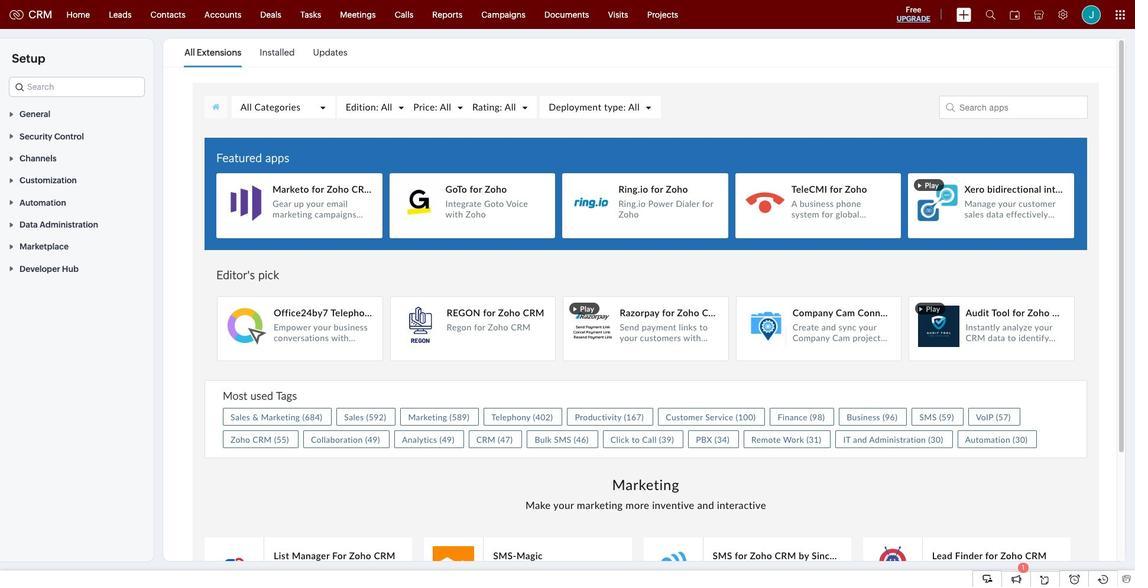 Task type: vqa. For each thing, say whether or not it's contained in the screenshot.
The All Extensions
no



Task type: locate. For each thing, give the bounding box(es) containing it.
search element
[[978, 0, 1003, 29]]

search image
[[985, 9, 996, 20]]

calendar image
[[1010, 10, 1020, 19]]

profile element
[[1075, 0, 1108, 29]]

None field
[[9, 77, 145, 97]]



Task type: describe. For each thing, give the bounding box(es) containing it.
Search text field
[[9, 77, 144, 96]]

create menu element
[[949, 0, 978, 29]]

create menu image
[[957, 7, 971, 22]]

logo image
[[9, 10, 24, 19]]

profile image
[[1082, 5, 1101, 24]]



